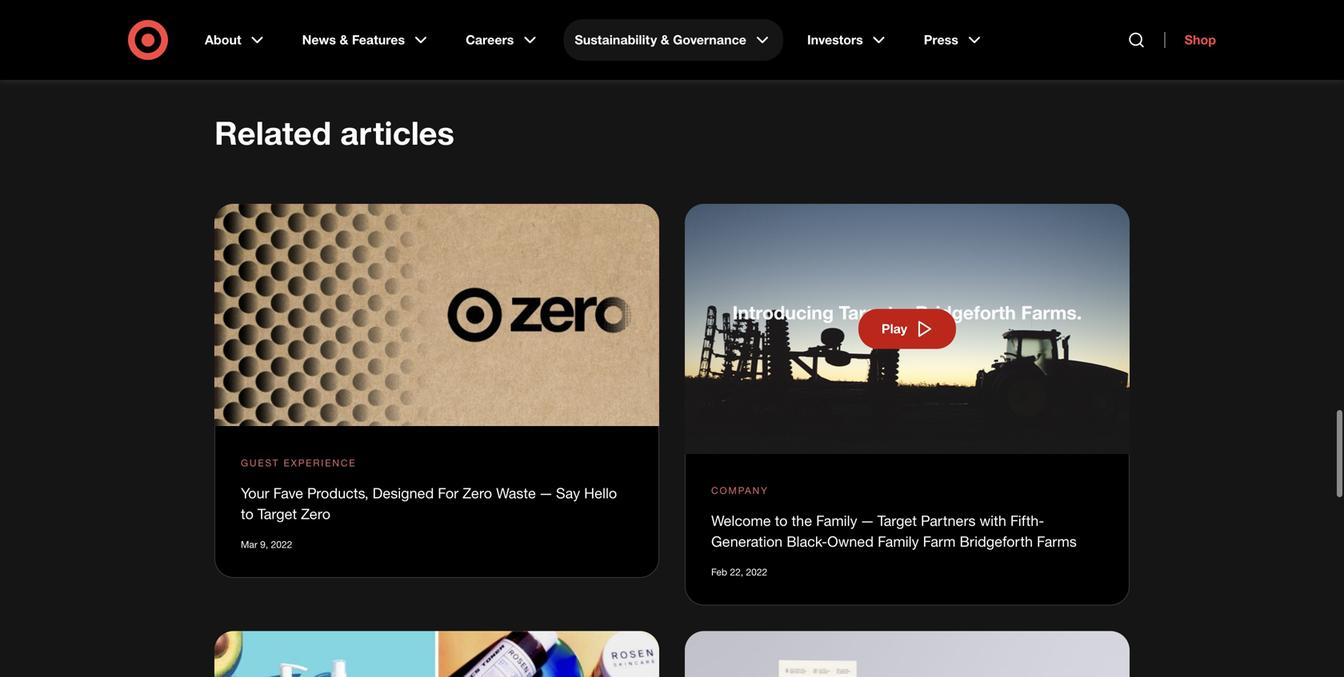 Task type: locate. For each thing, give the bounding box(es) containing it.
0 vertical spatial 2022
[[271, 539, 292, 551]]

news & features link
[[291, 19, 442, 61]]

farms
[[1037, 533, 1077, 551]]

waste
[[496, 485, 536, 502]]

0 horizontal spatial &
[[340, 32, 348, 48]]

zero
[[463, 485, 492, 502], [301, 506, 331, 523]]

investors
[[807, 32, 863, 48]]

1 horizontal spatial target
[[878, 513, 917, 530]]

1 horizontal spatial to
[[775, 513, 788, 530]]

target left the partners
[[878, 513, 917, 530]]

— up owned
[[862, 513, 874, 530]]

— inside welcome to the family — target partners with fifth- generation black-owned family farm bridgeforth farms
[[862, 513, 874, 530]]

about link
[[194, 19, 278, 61]]

the
[[792, 513, 812, 530]]

play
[[882, 321, 908, 337]]

—
[[540, 485, 552, 502], [862, 513, 874, 530]]

0 vertical spatial —
[[540, 485, 552, 502]]

feb 22, 2022
[[711, 567, 767, 579]]

play button
[[859, 309, 956, 349]]

guest
[[241, 457, 280, 469]]

guest experience
[[241, 457, 356, 469]]

welcome to the family — target partners with fifth- generation black-owned family farm bridgeforth farms link
[[711, 513, 1077, 551]]

zero right the for
[[463, 485, 492, 502]]

sustainability & governance link
[[564, 19, 783, 61]]

0 horizontal spatial target
[[258, 506, 297, 523]]

1 vertical spatial zero
[[301, 506, 331, 523]]

to left the
[[775, 513, 788, 530]]

2022 for black-
[[746, 567, 767, 579]]

mar 9, 2022
[[241, 539, 292, 551]]

your fave products, designed for zero waste — say hello to target zero link
[[241, 485, 617, 523]]

1 vertical spatial —
[[862, 513, 874, 530]]

target
[[258, 506, 297, 523], [878, 513, 917, 530]]

your
[[241, 485, 269, 502]]

shop
[[1185, 32, 1216, 48]]

company
[[711, 485, 769, 497]]

partners
[[921, 513, 976, 530]]

— left the say
[[540, 485, 552, 502]]

designed
[[373, 485, 434, 502]]

1 horizontal spatial zero
[[463, 485, 492, 502]]

bridgeforth farms image
[[685, 204, 1130, 454]]

2022 right the 9,
[[271, 539, 292, 551]]

& right 'news'
[[340, 32, 348, 48]]

1 horizontal spatial 2022
[[746, 567, 767, 579]]

fave
[[273, 485, 303, 502]]

1 horizontal spatial —
[[862, 513, 874, 530]]

& for governance
[[661, 32, 670, 48]]

1 horizontal spatial &
[[661, 32, 670, 48]]

experience
[[284, 457, 356, 469]]

to
[[241, 506, 254, 523], [775, 513, 788, 530]]

hello
[[584, 485, 617, 502]]

1 horizontal spatial family
[[878, 533, 919, 551]]

1 vertical spatial family
[[878, 533, 919, 551]]

company link
[[711, 484, 769, 498]]

0 horizontal spatial —
[[540, 485, 552, 502]]

2022
[[271, 539, 292, 551], [746, 567, 767, 579]]

& left governance
[[661, 32, 670, 48]]

2022 right 22, at the right
[[746, 567, 767, 579]]

family
[[816, 513, 858, 530], [878, 533, 919, 551]]

0 horizontal spatial zero
[[301, 506, 331, 523]]

1 vertical spatial 2022
[[746, 567, 767, 579]]

0 horizontal spatial to
[[241, 506, 254, 523]]

family up owned
[[816, 513, 858, 530]]

news & features
[[302, 32, 405, 48]]

&
[[340, 32, 348, 48], [661, 32, 670, 48]]

to down your on the bottom left of the page
[[241, 506, 254, 523]]

family left farm
[[878, 533, 919, 551]]

& for features
[[340, 32, 348, 48]]

related articles
[[214, 113, 454, 152]]

0 vertical spatial family
[[816, 513, 858, 530]]

zero down products,
[[301, 506, 331, 523]]

0 horizontal spatial 2022
[[271, 539, 292, 551]]

say
[[556, 485, 580, 502]]

press
[[924, 32, 959, 48]]

2 & from the left
[[661, 32, 670, 48]]

background pattern image
[[214, 204, 659, 426]]

1 & from the left
[[340, 32, 348, 48]]

fifth-
[[1011, 513, 1045, 530]]

black-
[[787, 533, 827, 551]]

to inside 'your fave products, designed for zero waste — say hello to target zero'
[[241, 506, 254, 523]]

target down fave
[[258, 506, 297, 523]]

features
[[352, 32, 405, 48]]



Task type: vqa. For each thing, say whether or not it's contained in the screenshot.
2022
yes



Task type: describe. For each thing, give the bounding box(es) containing it.
about
[[205, 32, 241, 48]]

farm
[[923, 533, 956, 551]]

22,
[[730, 567, 743, 579]]

target inside welcome to the family — target partners with fifth- generation black-owned family farm bridgeforth farms
[[878, 513, 917, 530]]

your fave products, designed for zero waste — say hello to target zero
[[241, 485, 617, 523]]

welcome
[[711, 513, 771, 530]]

feb
[[711, 567, 727, 579]]

owned
[[827, 533, 874, 551]]

governance
[[673, 32, 747, 48]]

investors link
[[796, 19, 900, 61]]

2022 for to
[[271, 539, 292, 551]]

news
[[302, 32, 336, 48]]

press link
[[913, 19, 995, 61]]

careers link
[[455, 19, 551, 61]]

generation
[[711, 533, 783, 551]]

0 vertical spatial zero
[[463, 485, 492, 502]]

— inside 'your fave products, designed for zero waste — say hello to target zero'
[[540, 485, 552, 502]]

sustainability & governance
[[575, 32, 747, 48]]

target inside 'your fave products, designed for zero waste — say hello to target zero'
[[258, 506, 297, 523]]

sustainability
[[575, 32, 657, 48]]

9,
[[260, 539, 268, 551]]

welcome to the family — target partners with fifth- generation black-owned family farm bridgeforth farms
[[711, 513, 1077, 551]]

shop link
[[1165, 32, 1216, 48]]

careers
[[466, 32, 514, 48]]

articles
[[340, 113, 454, 152]]

to inside welcome to the family — target partners with fifth- generation black-owned family farm bridgeforth farms
[[775, 513, 788, 530]]

guest experience link
[[241, 456, 356, 470]]

with
[[980, 513, 1007, 530]]

related
[[214, 113, 331, 152]]

bridgeforth
[[960, 533, 1033, 551]]

0 horizontal spatial family
[[816, 513, 858, 530]]

products,
[[307, 485, 369, 502]]

for
[[438, 485, 459, 502]]

mar
[[241, 539, 258, 551]]



